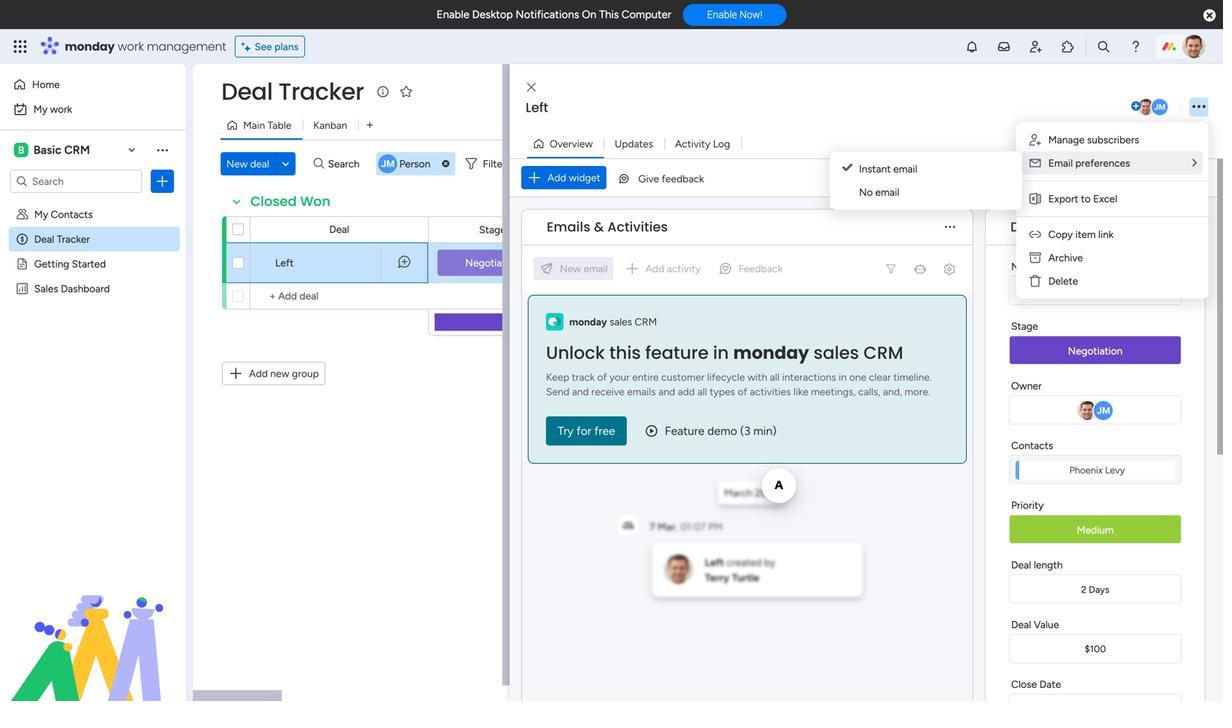 Task type: locate. For each thing, give the bounding box(es) containing it.
contacts down search in workspace field
[[51, 208, 93, 221]]

name
[[1012, 260, 1039, 273]]

no email
[[860, 186, 900, 198]]

more dots image
[[946, 222, 956, 233]]

work inside option
[[50, 103, 72, 115]]

angle down image
[[282, 158, 289, 169]]

0 horizontal spatial tracker
[[57, 233, 90, 245]]

2 horizontal spatial monday
[[734, 341, 810, 365]]

0 vertical spatial work
[[118, 38, 144, 55]]

select product image
[[13, 39, 28, 54]]

of right types
[[738, 386, 748, 398]]

jeremy miller image right dapulse addbtn icon
[[1151, 98, 1170, 117]]

Emails & Activities field
[[543, 218, 672, 237]]

preferences
[[1076, 157, 1131, 169]]

export
[[1049, 193, 1079, 205]]

email right "no"
[[876, 186, 900, 198]]

instant email
[[860, 163, 918, 175]]

sales
[[34, 283, 58, 295]]

0 vertical spatial crm
[[64, 143, 90, 157]]

0 vertical spatial sales
[[610, 316, 633, 328]]

enable desktop notifications on this computer
[[437, 8, 672, 21]]

getting started
[[34, 258, 106, 270]]

in up lifecycle
[[713, 341, 729, 365]]

0 vertical spatial all
[[770, 371, 780, 384]]

0 vertical spatial my
[[34, 103, 48, 115]]

sales
[[610, 316, 633, 328], [814, 341, 860, 365]]

Closed Won field
[[247, 192, 334, 211]]

0 vertical spatial monday
[[65, 38, 115, 55]]

option
[[0, 201, 186, 204]]

stage down filter popup button
[[479, 224, 506, 236]]

monday up home option
[[65, 38, 115, 55]]

1 horizontal spatial crm
[[635, 316, 657, 328]]

instant
[[860, 163, 891, 175]]

list box containing my contacts
[[0, 199, 186, 498]]

contacts
[[51, 208, 93, 221], [1012, 440, 1054, 452]]

1 horizontal spatial in
[[839, 371, 847, 384]]

1 vertical spatial add
[[249, 367, 268, 380]]

value
[[1034, 619, 1060, 631]]

lottie animation image
[[0, 554, 186, 701]]

enable now!
[[707, 9, 763, 21]]

1 vertical spatial tracker
[[57, 233, 90, 245]]

monday marketplace image
[[1061, 39, 1076, 54]]

1 vertical spatial my
[[34, 208, 48, 221]]

calls,
[[859, 386, 881, 398]]

deal
[[250, 158, 269, 170]]

manage
[[1049, 134, 1085, 146]]

activity
[[675, 138, 711, 150]]

2 and from the left
[[659, 386, 676, 398]]

0 vertical spatial add
[[548, 172, 567, 184]]

work up home link
[[118, 38, 144, 55]]

new
[[270, 367, 290, 380]]

0 vertical spatial tracker
[[279, 75, 364, 108]]

phoenix levy
[[1070, 465, 1126, 476]]

email
[[894, 163, 918, 175], [876, 186, 900, 198]]

email preferences
[[1049, 157, 1131, 169]]

left down closed won field
[[275, 257, 294, 269]]

monday for monday work management
[[65, 38, 115, 55]]

new deal button
[[221, 152, 275, 176]]

started
[[72, 258, 106, 270]]

0 vertical spatial email
[[894, 163, 918, 175]]

left down close icon
[[526, 98, 548, 117]]

to
[[1082, 193, 1091, 205]]

stage
[[479, 224, 506, 236], [1012, 320, 1039, 333]]

deal tracker down my contacts
[[34, 233, 90, 245]]

tracker up getting started
[[57, 233, 90, 245]]

monday up with
[[734, 341, 810, 365]]

1 vertical spatial dapulse close image
[[442, 160, 450, 168]]

list box
[[0, 199, 186, 498]]

deal info
[[1011, 218, 1070, 236]]

of up receive
[[598, 371, 607, 384]]

pm
[[709, 521, 723, 533]]

email right instant
[[894, 163, 918, 175]]

and
[[572, 386, 589, 398], [659, 386, 676, 398]]

1 horizontal spatial add
[[548, 172, 567, 184]]

delete image
[[1029, 274, 1043, 288]]

monday sales crm
[[570, 316, 657, 328]]

in left one
[[839, 371, 847, 384]]

1 horizontal spatial monday
[[570, 316, 607, 328]]

my for my work
[[34, 103, 48, 115]]

deal right dapulse drag handle 3 image
[[1011, 218, 1041, 236]]

priority
[[1012, 499, 1044, 512]]

email for no email
[[876, 186, 900, 198]]

1 vertical spatial all
[[698, 386, 707, 398]]

tracker up kanban
[[279, 75, 364, 108]]

now!
[[740, 9, 763, 21]]

0 vertical spatial stage
[[479, 224, 506, 236]]

sales up this
[[610, 316, 633, 328]]

activities
[[608, 218, 668, 236]]

0 horizontal spatial of
[[598, 371, 607, 384]]

this
[[610, 341, 641, 365]]

left down name
[[1018, 284, 1038, 297]]

add for add widget
[[548, 172, 567, 184]]

0 horizontal spatial dapulse close image
[[442, 160, 450, 168]]

my for my contacts
[[34, 208, 48, 221]]

monday for monday sales crm
[[570, 316, 607, 328]]

1 horizontal spatial tracker
[[279, 75, 364, 108]]

basic
[[34, 143, 61, 157]]

0 horizontal spatial crm
[[64, 143, 90, 157]]

0 vertical spatial dapulse close image
[[1204, 8, 1216, 23]]

1 horizontal spatial work
[[118, 38, 144, 55]]

0 horizontal spatial monday
[[65, 38, 115, 55]]

1 vertical spatial sales
[[814, 341, 860, 365]]

1 horizontal spatial contacts
[[1012, 440, 1054, 452]]

v2 ellipsis image
[[1193, 97, 1206, 117]]

my inside option
[[34, 103, 48, 115]]

1 horizontal spatial negotiation
[[1069, 345, 1123, 357]]

Search field
[[324, 154, 368, 174]]

in
[[713, 341, 729, 365], [839, 371, 847, 384]]

deal tracker up table
[[221, 75, 364, 108]]

1 vertical spatial contacts
[[1012, 440, 1054, 452]]

work down home
[[50, 103, 72, 115]]

2 vertical spatial crm
[[864, 341, 904, 365]]

my work option
[[9, 98, 177, 121]]

my down search in workspace field
[[34, 208, 48, 221]]

crm inside 'unlock this feature in monday sales crm keep track of your entire customer lifecycle with all interactions in one clear timeline. send and receive emails and add all types of activities like meetings, calls, and, more.'
[[864, 341, 904, 365]]

0 horizontal spatial stage
[[479, 224, 506, 236]]

deal value
[[1012, 619, 1060, 631]]

archive
[[1049, 252, 1084, 264]]

monday
[[65, 38, 115, 55], [570, 316, 607, 328], [734, 341, 810, 365]]

Deal info field
[[1007, 218, 1073, 237]]

management
[[147, 38, 226, 55]]

jeremy miller image right the search field
[[376, 152, 400, 176]]

0 vertical spatial contacts
[[51, 208, 93, 221]]

1 vertical spatial of
[[738, 386, 748, 398]]

deal up getting
[[34, 233, 54, 245]]

crm up this
[[635, 316, 657, 328]]

unlock this feature in monday sales crm keep track of your entire customer lifecycle with all interactions in one clear timeline. send and receive emails and add all types of activities like meetings, calls, and, more.
[[546, 341, 932, 398]]

my down home
[[34, 103, 48, 115]]

person button
[[376, 152, 455, 176]]

close image
[[527, 82, 536, 93]]

dapulse close image
[[1204, 8, 1216, 23], [442, 160, 450, 168]]

0 horizontal spatial negotiation
[[465, 257, 520, 269]]

1 vertical spatial crm
[[635, 316, 657, 328]]

all right 'add'
[[698, 386, 707, 398]]

1 horizontal spatial all
[[770, 371, 780, 384]]

stage down delete icon
[[1012, 320, 1039, 333]]

add
[[678, 386, 695, 398]]

v2 v sign image
[[843, 163, 853, 175]]

on
[[582, 8, 597, 21]]

left up terry
[[705, 557, 724, 569]]

1 horizontal spatial terry turtle image
[[1183, 35, 1206, 58]]

deal length
[[1012, 559, 1063, 571]]

terry turtle image up subscribers
[[1137, 98, 1156, 117]]

terry turtle image right help image
[[1183, 35, 1206, 58]]

menu containing manage subscribers
[[1017, 122, 1209, 299]]

1 horizontal spatial of
[[738, 386, 748, 398]]

see
[[255, 40, 272, 53]]

enable left desktop
[[437, 8, 470, 21]]

dapulse addbtn image
[[1132, 102, 1141, 111]]

deal up main
[[221, 75, 273, 108]]

sales inside 'unlock this feature in monday sales crm keep track of your entire customer lifecycle with all interactions in one clear timeline. send and receive emails and add all types of activities like meetings, calls, and, more.'
[[814, 341, 860, 365]]

1 vertical spatial in
[[839, 371, 847, 384]]

1 vertical spatial deal tracker
[[34, 233, 90, 245]]

meetings,
[[811, 386, 856, 398]]

0 vertical spatial negotiation
[[465, 257, 520, 269]]

jeremy miller image
[[1151, 98, 1170, 117], [376, 152, 400, 176]]

and left 'add'
[[659, 386, 676, 398]]

new
[[227, 158, 248, 170]]

2
[[1082, 584, 1087, 596]]

created
[[727, 557, 762, 569]]

manage subscribers image
[[1029, 133, 1043, 147]]

add left widget
[[548, 172, 567, 184]]

1 horizontal spatial sales
[[814, 341, 860, 365]]

0 horizontal spatial contacts
[[51, 208, 93, 221]]

copy
[[1049, 228, 1073, 241]]

1 vertical spatial work
[[50, 103, 72, 115]]

2 vertical spatial monday
[[734, 341, 810, 365]]

left inside field
[[526, 98, 548, 117]]

work for monday
[[118, 38, 144, 55]]

types
[[710, 386, 736, 398]]

enable inside "button"
[[707, 9, 738, 21]]

item
[[1076, 228, 1096, 241]]

2 days
[[1082, 584, 1110, 596]]

add inside add widget 'popup button'
[[548, 172, 567, 184]]

my work link
[[9, 98, 177, 121]]

filter
[[483, 158, 506, 170]]

0 horizontal spatial enable
[[437, 8, 470, 21]]

1 horizontal spatial enable
[[707, 9, 738, 21]]

0 horizontal spatial deal tracker
[[34, 233, 90, 245]]

days
[[1089, 584, 1110, 596]]

0 horizontal spatial in
[[713, 341, 729, 365]]

1 horizontal spatial jeremy miller image
[[1151, 98, 1170, 117]]

0 horizontal spatial sales
[[610, 316, 633, 328]]

add left new
[[249, 367, 268, 380]]

0 vertical spatial in
[[713, 341, 729, 365]]

copy item link image
[[1029, 227, 1043, 242]]

main table
[[243, 119, 292, 131]]

left
[[526, 98, 548, 117], [275, 257, 294, 269], [1018, 284, 1038, 297], [705, 557, 724, 569]]

more.
[[905, 386, 931, 398]]

close date
[[1012, 679, 1062, 691]]

2 horizontal spatial crm
[[864, 341, 904, 365]]

crm right basic
[[64, 143, 90, 157]]

with
[[748, 371, 768, 384]]

all up activities
[[770, 371, 780, 384]]

workspace image
[[14, 142, 28, 158]]

0 horizontal spatial add
[[249, 367, 268, 380]]

0 horizontal spatial all
[[698, 386, 707, 398]]

deal inside "field"
[[1011, 218, 1041, 236]]

1 horizontal spatial stage
[[1012, 320, 1039, 333]]

deal inside list box
[[34, 233, 54, 245]]

emails
[[627, 386, 656, 398]]

1 vertical spatial terry turtle image
[[1137, 98, 1156, 117]]

export to excel
[[1049, 193, 1118, 205]]

crm up clear
[[864, 341, 904, 365]]

closed won
[[251, 192, 331, 211]]

contacts up priority
[[1012, 440, 1054, 452]]

and down the track
[[572, 386, 589, 398]]

1 vertical spatial jeremy miller image
[[376, 152, 400, 176]]

monday up 'unlock'
[[570, 316, 607, 328]]

enable for enable desktop notifications on this computer
[[437, 8, 470, 21]]

terry turtle image
[[1183, 35, 1206, 58], [1137, 98, 1156, 117]]

1 vertical spatial email
[[876, 186, 900, 198]]

0 horizontal spatial jeremy miller image
[[376, 152, 400, 176]]

add for add new group
[[249, 367, 268, 380]]

enable left now!
[[707, 9, 738, 21]]

Deal Tracker field
[[218, 75, 368, 108]]

public board image
[[15, 257, 29, 271]]

2 enable from the left
[[707, 9, 738, 21]]

kanban button
[[303, 114, 358, 137]]

0 vertical spatial deal tracker
[[221, 75, 364, 108]]

1 enable from the left
[[437, 8, 470, 21]]

0 horizontal spatial work
[[50, 103, 72, 115]]

overview button
[[527, 132, 604, 156]]

updates button
[[604, 132, 665, 156]]

export to excel image
[[1029, 192, 1043, 206]]

sales up one
[[814, 341, 860, 365]]

1 vertical spatial monday
[[570, 316, 607, 328]]

add inside add new group button
[[249, 367, 268, 380]]

menu
[[1017, 122, 1209, 299]]

copy item link
[[1049, 228, 1114, 241]]

0 horizontal spatial and
[[572, 386, 589, 398]]

1 horizontal spatial and
[[659, 386, 676, 398]]

interactions
[[782, 371, 837, 384]]

invite members image
[[1029, 39, 1044, 54]]



Task type: describe. For each thing, give the bounding box(es) containing it.
close
[[1012, 679, 1038, 691]]

0 horizontal spatial terry turtle image
[[1137, 98, 1156, 117]]

filter button
[[460, 152, 529, 176]]

list arrow image
[[1193, 158, 1198, 168]]

monday work management
[[65, 38, 226, 55]]

deal down 'won'
[[329, 223, 349, 236]]

home link
[[9, 73, 177, 96]]

Search in workspace field
[[31, 173, 122, 190]]

search everything image
[[1097, 39, 1112, 54]]

show board description image
[[374, 84, 392, 99]]

add to favorites image
[[399, 84, 414, 99]]

0 vertical spatial terry turtle image
[[1183, 35, 1206, 58]]

crm inside workspace selection element
[[64, 143, 90, 157]]

v2 search image
[[314, 156, 324, 172]]

notifications image
[[965, 39, 980, 54]]

monday inside 'unlock this feature in monday sales crm keep track of your entire customer lifecycle with all interactions in one clear timeline. send and receive emails and add all types of activities like meetings, calls, and, more.'
[[734, 341, 810, 365]]

add widget
[[548, 172, 601, 184]]

main
[[243, 119, 265, 131]]

give feedback
[[639, 173, 705, 185]]

left created by terry turtle
[[705, 557, 776, 584]]

basic crm
[[34, 143, 90, 157]]

clear
[[869, 371, 891, 384]]

update feed image
[[997, 39, 1012, 54]]

entire
[[633, 371, 659, 384]]

1 horizontal spatial deal tracker
[[221, 75, 364, 108]]

+ Add deal text field
[[258, 288, 422, 305]]

person
[[400, 158, 431, 170]]

1 vertical spatial negotiation
[[1069, 345, 1123, 357]]

this
[[599, 8, 619, 21]]

my contacts
[[34, 208, 93, 221]]

dapulse drag handle 3 image
[[995, 222, 1001, 233]]

length
[[1034, 559, 1063, 571]]

enable now! button
[[683, 4, 787, 26]]

0 vertical spatial jeremy miller image
[[1151, 98, 1170, 117]]

stage inside field
[[479, 224, 506, 236]]

dapulse close image inside person popup button
[[442, 160, 450, 168]]

and,
[[883, 386, 903, 398]]

try for free
[[558, 424, 616, 438]]

manage subscribers
[[1049, 134, 1140, 146]]

desktop
[[472, 8, 513, 21]]

receive
[[592, 386, 625, 398]]

lottie animation element
[[0, 554, 186, 701]]

track
[[572, 371, 595, 384]]

add view image
[[367, 120, 373, 131]]

one
[[850, 371, 867, 384]]

emails
[[547, 218, 591, 236]]

7 mar , 01:07 pm
[[650, 521, 723, 533]]

home option
[[9, 73, 177, 96]]

terry
[[705, 572, 730, 584]]

give
[[639, 173, 660, 185]]

unlock
[[546, 341, 605, 365]]

feature
[[646, 341, 709, 365]]

date
[[1040, 679, 1062, 691]]

notifications
[[516, 8, 579, 21]]

getting
[[34, 258, 69, 270]]

contacts inside list box
[[51, 208, 93, 221]]

deal left value
[[1012, 619, 1032, 631]]

enable for enable now!
[[707, 9, 738, 21]]

widget
[[569, 172, 601, 184]]

excel
[[1094, 193, 1118, 205]]

help image
[[1129, 39, 1144, 54]]

left inside left created by terry turtle
[[705, 557, 724, 569]]

customer
[[662, 371, 705, 384]]

main table button
[[221, 114, 303, 137]]

$100
[[1085, 644, 1107, 655]]

workspace options image
[[155, 143, 170, 157]]

owner
[[1012, 380, 1042, 392]]

log
[[713, 138, 731, 150]]

archive image
[[1029, 251, 1043, 265]]

Left field
[[522, 98, 1129, 117]]

,
[[676, 521, 678, 533]]

workspace selection element
[[14, 141, 92, 159]]

by
[[765, 557, 776, 569]]

like
[[794, 386, 809, 398]]

link
[[1099, 228, 1114, 241]]

free
[[595, 424, 616, 438]]

7
[[650, 521, 656, 533]]

lifecycle
[[707, 371, 745, 384]]

for
[[577, 424, 592, 438]]

work for my
[[50, 103, 72, 115]]

feedback
[[662, 173, 705, 185]]

delete
[[1049, 275, 1079, 287]]

updates
[[615, 138, 654, 150]]

deal left length
[[1012, 559, 1032, 571]]

closed
[[251, 192, 297, 211]]

public dashboard image
[[15, 282, 29, 296]]

feature demo (3 min)
[[665, 424, 777, 438]]

see plans
[[255, 40, 299, 53]]

info
[[1045, 218, 1070, 236]]

1 and from the left
[[572, 386, 589, 398]]

email preferences image
[[1029, 156, 1043, 170]]

1 vertical spatial stage
[[1012, 320, 1039, 333]]

activity log button
[[665, 132, 742, 156]]

1 horizontal spatial dapulse close image
[[1204, 8, 1216, 23]]

feature
[[665, 424, 705, 438]]

sales dashboard
[[34, 283, 110, 295]]

subscribers
[[1088, 134, 1140, 146]]

table
[[268, 119, 292, 131]]

new deal
[[227, 158, 269, 170]]

add widget button
[[522, 166, 607, 189]]

(3
[[741, 424, 751, 438]]

options image
[[155, 174, 170, 189]]

add new group button
[[222, 362, 326, 385]]

overview
[[550, 138, 593, 150]]

no
[[860, 186, 873, 198]]

Stage field
[[476, 222, 510, 238]]

group
[[292, 367, 319, 380]]

computer
[[622, 8, 672, 21]]

turtle
[[732, 572, 760, 584]]

demo
[[708, 424, 738, 438]]

menu image
[[886, 263, 897, 275]]

activity log
[[675, 138, 731, 150]]

mar
[[658, 521, 676, 533]]

&
[[594, 218, 604, 236]]

email for instant email
[[894, 163, 918, 175]]

0 vertical spatial of
[[598, 371, 607, 384]]



Task type: vqa. For each thing, say whether or not it's contained in the screenshot.
types
yes



